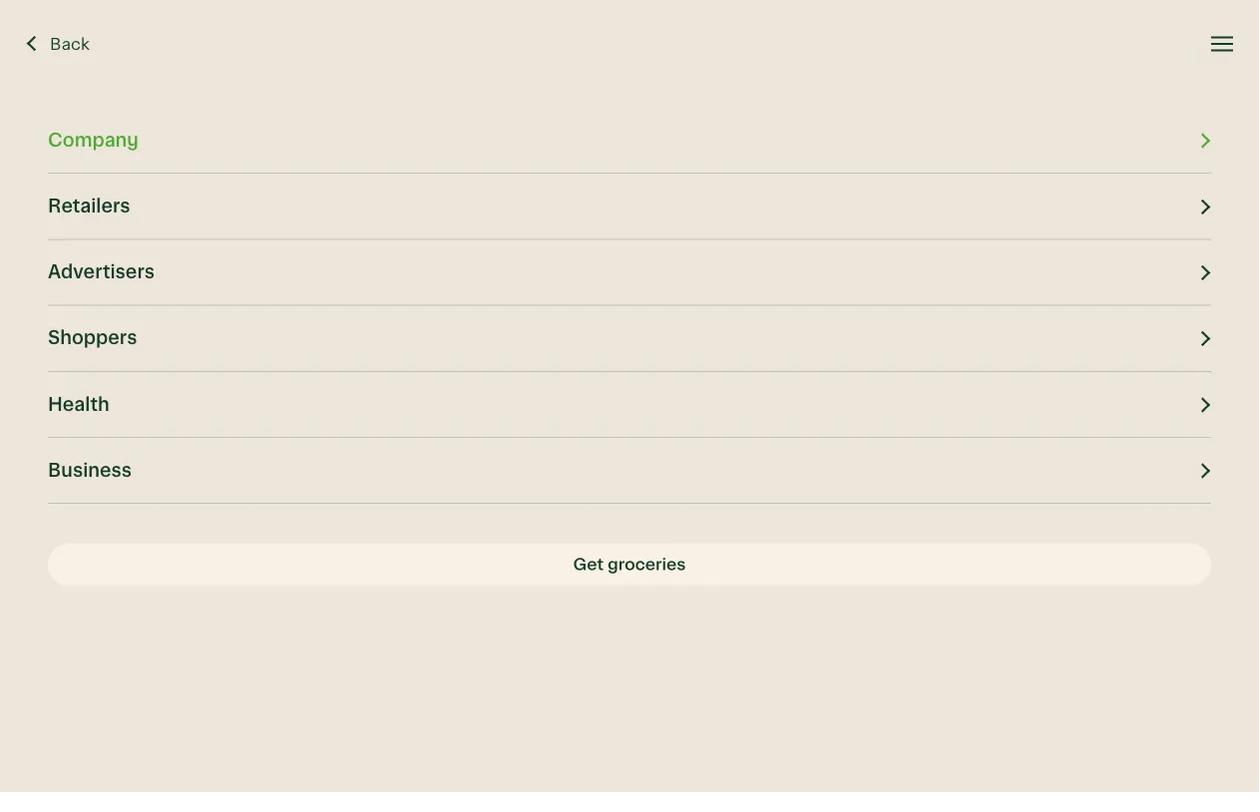 Task type: describe. For each thing, give the bounding box(es) containing it.
helps
[[641, 168, 684, 185]]

1 vertical spatial feeding
[[523, 307, 580, 322]]

extends
[[323, 144, 387, 161]]

get groceries link
[[48, 544, 1212, 586]]

to down serve
[[174, 168, 190, 185]]

great
[[508, 168, 550, 185]]

1 vertical spatial the
[[194, 168, 221, 185]]

america®,
[[631, 286, 701, 301]]

a right on
[[819, 144, 828, 161]]

generously
[[301, 52, 617, 111]]

advertisers
[[48, 262, 155, 282]]

get groceries
[[573, 556, 686, 574]]

get
[[573, 556, 604, 574]]

date,
[[1120, 286, 1156, 301]]

donated
[[298, 307, 357, 322]]

communities
[[443, 144, 547, 161]]

1 where from the left
[[552, 144, 601, 161]]

with
[[470, 168, 504, 185]]

no kid hungry
[[262, 572, 396, 591]]

to right value
[[160, 144, 177, 161]]

kid
[[292, 572, 323, 591]]

1 vertical spatial america
[[510, 408, 587, 427]]

11
[[395, 307, 407, 322]]

retailers button
[[48, 194, 1212, 240]]

0 vertical spatial feeding
[[571, 286, 628, 301]]

2 where from the left
[[1037, 144, 1086, 161]]

health button
[[48, 392, 1212, 438]]

proud
[[343, 286, 384, 301]]

shoppers
[[48, 328, 137, 348]]

generously
[[229, 144, 318, 161]]

everyone
[[1090, 144, 1165, 161]]

domestic
[[842, 286, 909, 301]]

partnership
[[262, 408, 370, 427]]

that
[[759, 168, 791, 185]]

instacart is proud to be a guiding partner to feeding america®, the nation's largest domestic hunger-relief organization. to date, we have donated over 11 million meals to feeding america via charitable donations and giving campaigns.
[[262, 286, 1180, 322]]

charitable
[[668, 307, 738, 322]]

they
[[266, 168, 303, 185]]

serving
[[80, 52, 289, 111]]

create
[[919, 144, 971, 161]]

love,
[[307, 168, 344, 185]]

to down partner
[[505, 307, 520, 322]]

serving generously
[[80, 52, 617, 111]]

reality.
[[809, 168, 863, 185]]

business
[[48, 461, 132, 480]]

campaigns.
[[891, 307, 972, 322]]

million
[[410, 307, 456, 322]]

we're
[[744, 144, 790, 161]]

is
[[328, 286, 339, 301]]

to up partnering
[[391, 144, 408, 161]]

serve
[[181, 144, 225, 161]]

retailers
[[48, 196, 130, 216]]

company button
[[48, 128, 1212, 174]]

to
[[1100, 286, 1117, 301]]



Task type: vqa. For each thing, say whether or not it's contained in the screenshot.
Shoppers dropdown button
yes



Task type: locate. For each thing, give the bounding box(es) containing it.
where up the nonprofits
[[552, 144, 601, 161]]

back button
[[26, 32, 90, 56]]

our value to serve generously extends to the communities where we live and work. we're on a mission to create a world where everyone has access to the food they love, and partnering with great nonprofits helps us make that a reality.
[[80, 144, 1165, 185]]

giving
[[845, 307, 887, 322]]

where right world
[[1037, 144, 1086, 161]]

america inside instacart is proud to be a guiding partner to feeding america®, the nation's largest domestic hunger-relief organization. to date, we have donated over 11 million meals to feeding america via charitable donations and giving campaigns.
[[584, 307, 642, 322]]

value
[[114, 144, 156, 161]]

mission
[[832, 144, 894, 161]]

america right 'healthier'
[[510, 408, 587, 427]]

nonprofits
[[554, 168, 637, 185]]

2 horizontal spatial and
[[816, 307, 842, 322]]

world
[[988, 144, 1032, 161]]

0 vertical spatial the
[[412, 144, 439, 161]]

the
[[412, 144, 439, 161], [194, 168, 221, 185], [705, 286, 728, 301]]

and
[[663, 144, 693, 161], [348, 168, 378, 185], [816, 307, 842, 322]]

to right partner
[[553, 286, 567, 301]]

and up helps
[[663, 144, 693, 161]]

we
[[605, 144, 628, 161], [1159, 286, 1180, 301]]

work.
[[697, 144, 740, 161]]

guiding
[[439, 286, 494, 301]]

0 horizontal spatial the
[[194, 168, 221, 185]]

healthier
[[420, 408, 506, 427]]

advertisers button
[[48, 260, 1212, 306]]

the up charitable
[[705, 286, 728, 301]]

1 horizontal spatial and
[[663, 144, 693, 161]]

to left be
[[388, 286, 402, 301]]

1 vertical spatial and
[[348, 168, 378, 185]]

partnership for a healthier america
[[262, 408, 587, 427]]

make
[[712, 168, 755, 185]]

2 horizontal spatial the
[[705, 286, 728, 301]]

1 horizontal spatial we
[[1159, 286, 1180, 301]]

food
[[225, 168, 262, 185]]

business button
[[48, 458, 1212, 504]]

feeding down partner
[[523, 307, 580, 322]]

2 vertical spatial the
[[705, 286, 728, 301]]

groceries
[[608, 556, 686, 574]]

a inside instacart is proud to be a guiding partner to feeding america®, the nation's largest domestic hunger-relief organization. to date, we have donated over 11 million meals to feeding america via charitable donations and giving campaigns.
[[427, 286, 436, 301]]

we inside our value to serve generously extends to the communities where we live and work. we're on a mission to create a world where everyone has access to the food they love, and partnering with great nonprofits helps us make that a reality.
[[605, 144, 628, 161]]

we right date,
[[1159, 286, 1180, 301]]

0 horizontal spatial we
[[605, 144, 628, 161]]

no
[[262, 572, 288, 591]]

hunger-
[[912, 286, 968, 301]]

back
[[50, 35, 90, 52]]

health
[[48, 395, 109, 414]]

live
[[632, 144, 659, 161]]

relief
[[968, 286, 1003, 301]]

we inside instacart is proud to be a guiding partner to feeding america®, the nation's largest domestic hunger-relief organization. to date, we have donated over 11 million meals to feeding america via charitable donations and giving campaigns.
[[1159, 286, 1180, 301]]

the up partnering
[[412, 144, 439, 161]]

a left world
[[975, 144, 984, 161]]

shoppers button
[[48, 326, 1212, 372]]

have
[[262, 307, 295, 322]]

to
[[160, 144, 177, 161], [391, 144, 408, 161], [899, 144, 915, 161], [174, 168, 190, 185], [388, 286, 402, 301], [553, 286, 567, 301], [505, 307, 520, 322]]

and down largest
[[816, 307, 842, 322]]

our
[[80, 144, 110, 161]]

a right be
[[427, 286, 436, 301]]

partner
[[498, 286, 549, 301]]

hungry
[[327, 572, 396, 591]]

the inside instacart is proud to be a guiding partner to feeding america®, the nation's largest domestic hunger-relief organization. to date, we have donated over 11 million meals to feeding america via charitable donations and giving campaigns.
[[705, 286, 728, 301]]

and down extends
[[348, 168, 378, 185]]

a down on
[[795, 168, 805, 185]]

company
[[48, 130, 139, 150]]

where
[[552, 144, 601, 161], [1037, 144, 1086, 161]]

partnering
[[382, 168, 466, 185]]

feeding up shoppers dropdown button
[[571, 286, 628, 301]]

meals
[[460, 307, 502, 322]]

and inside instacart is proud to be a guiding partner to feeding america®, the nation's largest domestic hunger-relief organization. to date, we have donated over 11 million meals to feeding america via charitable donations and giving campaigns.
[[816, 307, 842, 322]]

we left live at top
[[605, 144, 628, 161]]

the down serve
[[194, 168, 221, 185]]

0 vertical spatial america
[[584, 307, 642, 322]]

a right for
[[405, 408, 416, 427]]

2 vertical spatial and
[[816, 307, 842, 322]]

america down advertisers dropdown button
[[584, 307, 642, 322]]

feeding
[[571, 286, 628, 301], [523, 307, 580, 322]]

via
[[645, 307, 665, 322]]

for
[[374, 408, 400, 427]]

over
[[361, 307, 392, 322]]

donations
[[742, 307, 812, 322]]

be
[[406, 286, 424, 301]]

0 horizontal spatial and
[[348, 168, 378, 185]]

instacart
[[262, 286, 324, 301]]

has
[[80, 168, 108, 185]]

to left create
[[899, 144, 915, 161]]

largest
[[790, 286, 839, 301]]

1 vertical spatial we
[[1159, 286, 1180, 301]]

nation's
[[731, 286, 787, 301]]

america
[[584, 307, 642, 322], [510, 408, 587, 427]]

organization.
[[1006, 286, 1097, 301]]

1 horizontal spatial the
[[412, 144, 439, 161]]

on
[[794, 144, 815, 161]]

1 horizontal spatial where
[[1037, 144, 1086, 161]]

0 horizontal spatial where
[[552, 144, 601, 161]]

0 vertical spatial and
[[663, 144, 693, 161]]

us
[[689, 168, 707, 185]]

0 vertical spatial we
[[605, 144, 628, 161]]

access
[[112, 168, 170, 185]]

a
[[819, 144, 828, 161], [975, 144, 984, 161], [795, 168, 805, 185], [427, 286, 436, 301], [405, 408, 416, 427]]



